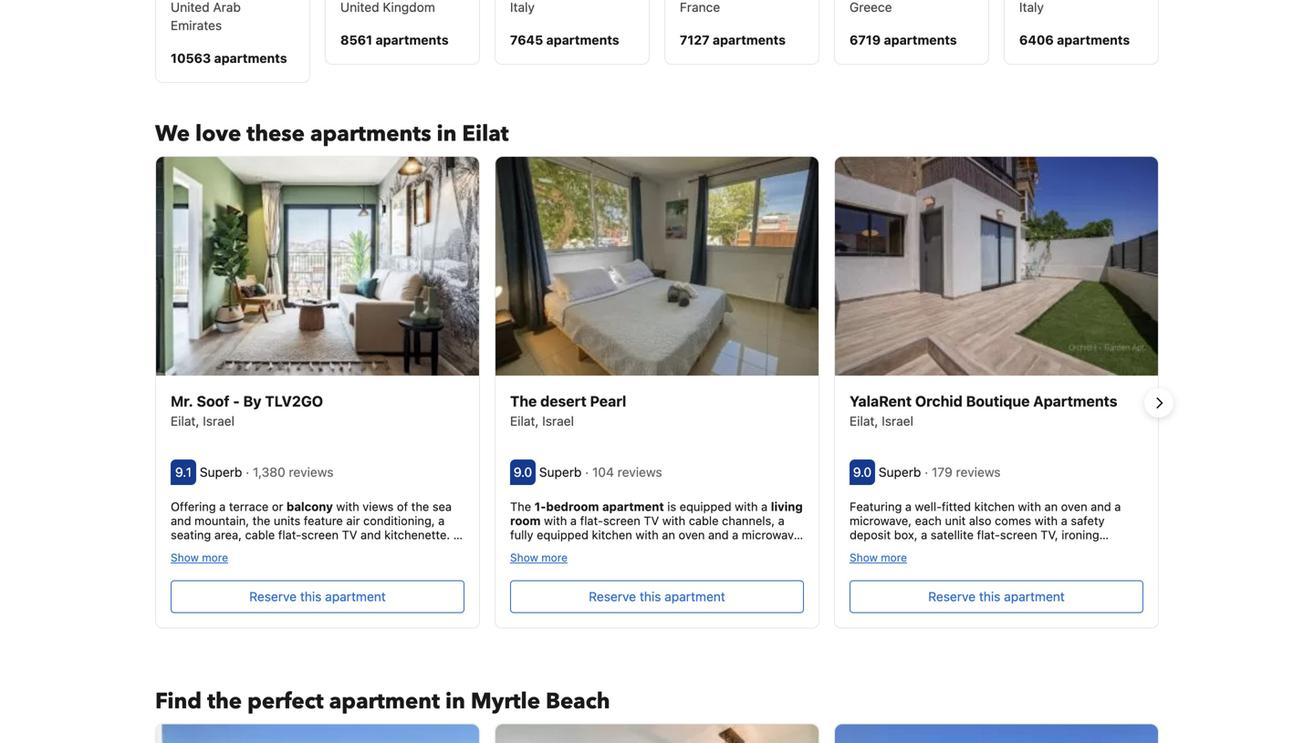 Task type: describe. For each thing, give the bounding box(es) containing it.
israel inside the desert pearl eilat, israel
[[542, 414, 574, 429]]

the desert pearl section
[[495, 156, 820, 629]]

bathroom inside with a flat-screen tv with cable channels, a fully equipped kitchen with an oven and a microwave, and 1 bathroom with a hair dryer. towels and bed linen are provided in the
[[543, 543, 596, 556]]

united arab emirates
[[171, 0, 241, 33]]

private inside featuring a well-fitted kitchen with an oven and a microwave, each unit also comes with a safety deposit box, a satellite flat-screen tv, ironing facilities, desk and a seating area with a sofa. featuring a private bathroom with a shower and a hair dryer, units at the
[[915, 557, 953, 571]]

find
[[155, 687, 202, 717]]

offering
[[171, 500, 216, 514]]

units inside complex, units are equipped with bed linen and towels.
[[989, 600, 1016, 613]]

show more button for eilat,
[[850, 551, 907, 565]]

at
[[939, 571, 949, 585]]

accommodation
[[577, 571, 666, 585]]

sofa.
[[1072, 543, 1099, 556]]

.
[[708, 557, 711, 571]]

have
[[1114, 571, 1140, 585]]

fitted
[[942, 500, 971, 514]]

love
[[195, 119, 241, 149]]

show more for israel
[[510, 552, 568, 565]]

and down satellite
[[932, 543, 952, 556]]

reserve this apartment link for tlv2go
[[171, 581, 465, 614]]

10563
[[171, 50, 211, 66]]

emirates
[[171, 18, 222, 33]]

a inside the . for added privacy, the accommodation features a private entrance.
[[718, 571, 724, 585]]

beach
[[546, 687, 610, 717]]

yalarent orchid boutique apartments section
[[834, 156, 1159, 629]]

tv,
[[1041, 528, 1058, 542]]

features
[[669, 571, 714, 585]]

with up 'channels,'
[[735, 500, 758, 514]]

boutique
[[966, 393, 1030, 410]]

complex, units are equipped with bed linen and towels.
[[850, 600, 1143, 627]]

1 vertical spatial also
[[1089, 571, 1111, 585]]

while
[[905, 585, 934, 599]]

towels.
[[903, 614, 942, 627]]

this for eilat,
[[979, 590, 1001, 605]]

bed inside with a flat-screen tv with cable channels, a fully equipped kitchen with an oven and a microwave, and 1 bathroom with a hair dryer. towels and bed linen are provided in the
[[759, 543, 780, 556]]

eilat, inside the desert pearl eilat, israel
[[510, 414, 539, 429]]

united
[[171, 0, 210, 14]]

provided
[[560, 557, 609, 571]]

perfect
[[247, 687, 324, 717]]

flat- inside with a flat-screen tv with cable channels, a fully equipped kitchen with an oven and a microwave, and 1 bathroom with a hair dryer. towels and bed linen are provided in the
[[580, 514, 603, 528]]

1,380
[[253, 465, 285, 480]]

8561
[[340, 32, 372, 47]]

reserve this apartment for eilat,
[[928, 590, 1065, 605]]

featuring a well-fitted kitchen with an oven and a microwave, each unit also comes with a safety deposit box, a satellite flat-screen tv, ironing facilities, desk and a seating area with a sofa. featuring a private bathroom with a shower and a hair dryer, units at the
[[850, 500, 1122, 585]]

linen inside with a flat-screen tv with cable channels, a fully equipped kitchen with an oven and a microwave, and 1 bathroom with a hair dryer. towels and bed linen are provided in the
[[510, 557, 536, 571]]

pearl
[[590, 393, 626, 410]]

terrace
[[229, 500, 269, 514]]

screen inside with a flat-screen tv with cable channels, a fully equipped kitchen with an oven and a microwave, and 1 bathroom with a hair dryer. towels and bed linen are provided in the
[[603, 514, 640, 528]]

is
[[667, 500, 676, 514]]

equipped inside with a flat-screen tv with cable channels, a fully equipped kitchen with an oven and a microwave, and 1 bathroom with a hair dryer. towels and bed linen are provided in the
[[537, 528, 589, 542]]

dryer.
[[659, 543, 691, 556]]

entrance.
[[510, 585, 562, 599]]

satellite
[[931, 528, 974, 542]]

reserve for eilat,
[[928, 590, 976, 605]]

comes
[[995, 514, 1031, 528]]

living
[[771, 500, 803, 514]]

with up provided
[[599, 543, 622, 556]]

more for israel
[[541, 552, 568, 565]]

mr. soof - by tlv2go link
[[171, 390, 465, 412]]

8561 apartments link
[[325, 0, 480, 83]]

reviews for pearl
[[618, 465, 662, 480]]

property types region
[[141, 156, 1174, 651]]

with inside complex, units are equipped with bed linen and towels.
[[1095, 600, 1118, 613]]

apartments for 6719 apartments
[[884, 32, 957, 47]]

in inside with a flat-screen tv with cable channels, a fully equipped kitchen with an oven and a microwave, and 1 bathroom with a hair dryer. towels and bed linen are provided in the
[[612, 557, 622, 571]]

from 1,380 reviews element
[[246, 465, 337, 480]]

are inside with a flat-screen tv with cable channels, a fully equipped kitchen with an oven and a microwave, and 1 bathroom with a hair dryer. towels and bed linen are provided in the
[[540, 557, 557, 571]]

mr. soof - by tlv2go section
[[155, 156, 480, 629]]

. for added privacy, the accommodation features a private entrance.
[[510, 557, 771, 599]]

rated superb element for eilat,
[[879, 465, 925, 480]]

reserve this apartment for tlv2go
[[249, 590, 386, 605]]

deposit
[[850, 528, 891, 542]]

units inside featuring a well-fitted kitchen with an oven and a microwave, each unit also comes with a safety deposit box, a satellite flat-screen tv, ironing facilities, desk and a seating area with a sofa. featuring a private bathroom with a shower and a hair dryer, units at the
[[909, 571, 935, 585]]

safety
[[1071, 514, 1105, 528]]

facilities,
[[850, 543, 899, 556]]

by
[[243, 393, 262, 410]]

this for tlv2go
[[300, 590, 322, 605]]

1 horizontal spatial also
[[1017, 585, 1039, 599]]

6406 apartments
[[1019, 32, 1130, 47]]

with up tv,
[[1035, 514, 1058, 528]]

certain
[[937, 585, 975, 599]]

show more for tlv2go
[[171, 552, 228, 565]]

myrtle
[[471, 687, 540, 717]]

find the perfect apartment in myrtle beach
[[155, 687, 610, 717]]

next image
[[1148, 393, 1170, 414]]

unit
[[945, 514, 966, 528]]

screen inside featuring a well-fitted kitchen with an oven and a microwave, each unit also comes with a safety deposit box, a satellite flat-screen tv, ironing facilities, desk and a seating area with a sofa. featuring a private bathroom with a shower and a hair dryer, units at the
[[1000, 528, 1037, 542]]

179
[[932, 465, 953, 480]]

9.0 for the desert pearl
[[514, 465, 532, 480]]

these
[[247, 119, 305, 149]]

oven inside featuring a well-fitted kitchen with an oven and a microwave, each unit also comes with a safety deposit box, a satellite flat-screen tv, ironing facilities, desk and a seating area with a sofa. featuring a private bathroom with a shower and a hair dryer, units at the
[[1061, 500, 1088, 514]]

are inside complex, units are equipped with bed linen and towels.
[[1019, 600, 1037, 613]]

with down is
[[662, 514, 686, 528]]

bedroom
[[546, 500, 599, 514]]

soof
[[197, 393, 229, 410]]

desert
[[540, 393, 587, 410]]

the for desert
[[510, 393, 537, 410]]

7127
[[680, 32, 710, 47]]

complex
[[1039, 571, 1085, 585]]

complex also have free wifi, while certain rooms also offer a terrace. at the
[[850, 571, 1140, 613]]

hair inside featuring a well-fitted kitchen with an oven and a microwave, each unit also comes with a safety deposit box, a satellite flat-screen tv, ironing facilities, desk and a seating area with a sofa. featuring a private bathroom with a shower and a hair dryer, units at the
[[850, 571, 870, 585]]

area
[[1009, 543, 1033, 556]]

ironing
[[1062, 528, 1099, 542]]

reserve this apartment link for eilat,
[[850, 581, 1144, 614]]

-
[[233, 393, 240, 410]]

privacy,
[[510, 571, 553, 585]]

8561 apartments
[[340, 32, 449, 47]]

1-
[[534, 500, 546, 514]]

and down 'fully'
[[510, 543, 531, 556]]

with down 1-
[[544, 514, 567, 528]]

the inside featuring a well-fitted kitchen with an oven and a microwave, each unit also comes with a safety deposit box, a satellite flat-screen tv, ironing facilities, desk and a seating area with a sofa. featuring a private bathroom with a shower and a hair dryer, units at the
[[953, 571, 971, 585]]

with down area
[[1013, 557, 1036, 571]]

offering a terrace or balcony
[[171, 500, 333, 514]]

show more button for israel
[[510, 551, 568, 565]]

the for 1-
[[510, 500, 531, 514]]

private inside the . for added privacy, the accommodation features a private entrance.
[[727, 571, 765, 585]]

show for eilat,
[[850, 552, 878, 565]]

and up towels
[[708, 528, 729, 542]]

towels
[[694, 543, 732, 556]]

wifi,
[[875, 585, 902, 599]]

israel inside mr. soof - by tlv2go eilat, israel
[[203, 414, 235, 429]]

or
[[272, 500, 283, 514]]

6719 apartments
[[850, 32, 957, 47]]

7645
[[510, 32, 543, 47]]

cable
[[689, 514, 719, 528]]

kitchen inside featuring a well-fitted kitchen with an oven and a microwave, each unit also comes with a safety deposit box, a satellite flat-screen tv, ironing facilities, desk and a seating area with a sofa. featuring a private bathroom with a shower and a hair dryer, units at the
[[974, 500, 1015, 514]]

from 104 reviews element
[[585, 465, 666, 480]]

tlv2go
[[265, 393, 323, 410]]

show for tlv2go
[[171, 552, 199, 565]]

arab
[[213, 0, 241, 14]]

a inside mr. soof - by tlv2go section
[[219, 500, 226, 514]]

yalarent orchid boutique apartments link
[[850, 390, 1144, 412]]



Task type: locate. For each thing, give the bounding box(es) containing it.
0 horizontal spatial rated superb element
[[200, 465, 246, 480]]

1 9.0 from the left
[[514, 465, 532, 480]]

reviews inside the desert pearl section
[[618, 465, 662, 480]]

reserve for israel
[[589, 590, 636, 605]]

in for find the perfect apartment in myrtle beach
[[445, 687, 465, 717]]

1 horizontal spatial more
[[541, 552, 568, 565]]

9.1 superb 1,380 reviews
[[175, 465, 337, 480]]

kitchen up provided
[[592, 528, 632, 542]]

2 featuring from the top
[[850, 557, 902, 571]]

hair
[[635, 543, 656, 556], [850, 571, 870, 585]]

kitchen inside with a flat-screen tv with cable channels, a fully equipped kitchen with an oven and a microwave, and 1 bathroom with a hair dryer. towels and bed linen are provided in the
[[592, 528, 632, 542]]

hair inside with a flat-screen tv with cable channels, a fully equipped kitchen with an oven and a microwave, and 1 bathroom with a hair dryer. towels and bed linen are provided in the
[[635, 543, 656, 556]]

show more
[[171, 552, 228, 565], [510, 552, 568, 565], [850, 552, 907, 565]]

superb inside mr. soof - by tlv2go section
[[200, 465, 242, 480]]

channels,
[[722, 514, 775, 528]]

bed up "added" at right bottom
[[759, 543, 780, 556]]

reviews up balcony
[[289, 465, 334, 480]]

0 vertical spatial are
[[540, 557, 557, 571]]

eilat, down mr.
[[171, 414, 199, 429]]

also left "offer"
[[1017, 585, 1039, 599]]

more right '1'
[[541, 552, 568, 565]]

0 vertical spatial bed
[[759, 543, 780, 556]]

this inside mr. soof - by tlv2go section
[[300, 590, 322, 605]]

3 more from the left
[[881, 552, 907, 565]]

1 vertical spatial hair
[[850, 571, 870, 585]]

2 israel from the left
[[542, 414, 574, 429]]

2 horizontal spatial eilat,
[[850, 414, 878, 429]]

3 rated superb element from the left
[[879, 465, 925, 480]]

screen up area
[[1000, 528, 1037, 542]]

reviews up the 1-bedroom apartment is equipped with a
[[618, 465, 662, 480]]

with a flat-screen tv with cable channels, a fully equipped kitchen with an oven and a microwave, and 1 bathroom with a hair dryer. towels and bed linen are provided in the
[[510, 514, 804, 571]]

eilat, inside 'yalarent orchid boutique apartments eilat, israel'
[[850, 414, 878, 429]]

2 more from the left
[[541, 552, 568, 565]]

in left eilat
[[437, 119, 457, 149]]

bed down the at at the right
[[1121, 600, 1143, 613]]

show more down offering
[[171, 552, 228, 565]]

a inside complex also have free wifi, while certain rooms also offer a terrace. at the
[[1072, 585, 1078, 599]]

microwave, inside featuring a well-fitted kitchen with an oven and a microwave, each unit also comes with a safety deposit box, a satellite flat-screen tv, ironing facilities, desk and a seating area with a sofa. featuring a private bathroom with a shower and a hair dryer, units at the
[[850, 514, 912, 528]]

screen down the 1-bedroom apartment is equipped with a
[[603, 514, 640, 528]]

show more inside mr. soof - by tlv2go section
[[171, 552, 228, 565]]

microwave, inside with a flat-screen tv with cable channels, a fully equipped kitchen with an oven and a microwave, and 1 bathroom with a hair dryer. towels and bed linen are provided in the
[[742, 528, 804, 542]]

the down provided
[[556, 571, 574, 585]]

superb for tlv2go
[[200, 465, 242, 480]]

linen up privacy,
[[510, 557, 536, 571]]

1 more from the left
[[202, 552, 228, 565]]

eilat, up 9.0 superb 104 reviews
[[510, 414, 539, 429]]

the up room
[[510, 500, 531, 514]]

also up "terrace."
[[1089, 571, 1111, 585]]

1 horizontal spatial reserve
[[589, 590, 636, 605]]

1 horizontal spatial kitchen
[[974, 500, 1015, 514]]

1 horizontal spatial flat-
[[977, 528, 1000, 542]]

reserve this apartment for israel
[[589, 590, 725, 605]]

0 vertical spatial oven
[[1061, 500, 1088, 514]]

yalarent orchid boutique apartments image
[[835, 157, 1158, 376]]

at
[[1128, 585, 1140, 599]]

this inside the desert pearl section
[[640, 590, 661, 605]]

apartments
[[376, 32, 449, 47], [546, 32, 619, 47], [713, 32, 786, 47], [884, 32, 957, 47], [1057, 32, 1130, 47], [214, 50, 287, 66], [310, 119, 431, 149]]

3 superb from the left
[[879, 465, 921, 480]]

superb right 9.1
[[200, 465, 242, 480]]

rated superb element right 9.1
[[200, 465, 246, 480]]

0 vertical spatial hair
[[635, 543, 656, 556]]

scored 9.0 element up 1-
[[510, 460, 536, 485]]

reviews for boutique
[[956, 465, 1001, 480]]

rated superb element inside yalarent orchid boutique apartments section
[[879, 465, 925, 480]]

apartment inside section
[[1004, 590, 1065, 605]]

we love these apartments in eilat
[[155, 119, 509, 149]]

0 horizontal spatial reserve this apartment link
[[171, 581, 465, 614]]

2 horizontal spatial show more
[[850, 552, 907, 565]]

0 vertical spatial linen
[[510, 557, 536, 571]]

1 reviews from the left
[[289, 465, 334, 480]]

apartment inside mr. soof - by tlv2go section
[[325, 590, 386, 605]]

apartment
[[602, 500, 664, 514], [325, 590, 386, 605], [665, 590, 725, 605], [1004, 590, 1065, 605], [329, 687, 440, 717]]

this
[[300, 590, 322, 605], [640, 590, 661, 605], [979, 590, 1001, 605]]

1 scored 9.0 element from the left
[[510, 460, 536, 485]]

1 horizontal spatial are
[[1019, 600, 1037, 613]]

rated superb element for israel
[[539, 465, 585, 480]]

1 the from the top
[[510, 393, 537, 410]]

0 horizontal spatial reserve
[[249, 590, 297, 605]]

israel down soof
[[203, 414, 235, 429]]

1 vertical spatial kitchen
[[592, 528, 632, 542]]

in left myrtle
[[445, 687, 465, 717]]

6719 apartments link
[[834, 0, 989, 83]]

1 horizontal spatial oven
[[1061, 500, 1088, 514]]

reserve down accommodation
[[589, 590, 636, 605]]

1 horizontal spatial equipped
[[680, 500, 732, 514]]

the left desert
[[510, 393, 537, 410]]

apartments for 7645 apartments
[[546, 32, 619, 47]]

reviews for -
[[289, 465, 334, 480]]

show up privacy,
[[510, 552, 538, 565]]

2 horizontal spatial equipped
[[1040, 600, 1092, 613]]

this right certain
[[979, 590, 1001, 605]]

shower
[[1049, 557, 1089, 571]]

2 reserve from the left
[[589, 590, 636, 605]]

1 vertical spatial featuring
[[850, 557, 902, 571]]

0 horizontal spatial kitchen
[[592, 528, 632, 542]]

bathroom inside featuring a well-fitted kitchen with an oven and a microwave, each unit also comes with a safety deposit box, a satellite flat-screen tv, ironing facilities, desk and a seating area with a sofa. featuring a private bathroom with a shower and a hair dryer, units at the
[[956, 557, 1009, 571]]

2 scored 9.0 element from the left
[[850, 460, 875, 485]]

eilat, down yalarent
[[850, 414, 878, 429]]

the up certain
[[953, 571, 971, 585]]

0 vertical spatial an
[[1045, 500, 1058, 514]]

reserve this apartment inside the desert pearl section
[[589, 590, 725, 605]]

1 horizontal spatial this
[[640, 590, 661, 605]]

1 rated superb element from the left
[[200, 465, 246, 480]]

2 horizontal spatial reserve this apartment
[[928, 590, 1065, 605]]

1 superb from the left
[[200, 465, 242, 480]]

1 show more button from the left
[[171, 551, 228, 565]]

flat- up the seating
[[977, 528, 1000, 542]]

0 horizontal spatial linen
[[510, 557, 536, 571]]

3 reviews from the left
[[956, 465, 1001, 480]]

3 reserve this apartment from the left
[[928, 590, 1065, 605]]

oven inside with a flat-screen tv with cable channels, a fully equipped kitchen with an oven and a microwave, and 1 bathroom with a hair dryer. towels and bed linen are provided in the
[[679, 528, 705, 542]]

show down offering
[[171, 552, 199, 565]]

the inside the . for added privacy, the accommodation features a private entrance.
[[556, 571, 574, 585]]

the
[[510, 393, 537, 410], [510, 500, 531, 514]]

balcony
[[287, 500, 333, 514]]

show more inside the desert pearl section
[[510, 552, 568, 565]]

in for we love these apartments in eilat
[[437, 119, 457, 149]]

2 this from the left
[[640, 590, 661, 605]]

2 show from the left
[[510, 552, 538, 565]]

rated superb element inside the desert pearl section
[[539, 465, 585, 480]]

scored 9.0 element for yalarent orchid boutique apartments
[[850, 460, 875, 485]]

2 show more from the left
[[510, 552, 568, 565]]

1 horizontal spatial linen
[[850, 614, 876, 627]]

reserve this apartment link
[[171, 581, 465, 614], [510, 581, 804, 614], [850, 581, 1144, 614]]

0 horizontal spatial israel
[[203, 414, 235, 429]]

more inside the desert pearl section
[[541, 552, 568, 565]]

bathroom
[[543, 543, 596, 556], [956, 557, 1009, 571]]

in
[[437, 119, 457, 149], [612, 557, 622, 571], [445, 687, 465, 717]]

2 show more button from the left
[[510, 551, 568, 565]]

rooms
[[979, 585, 1013, 599]]

more for eilat,
[[881, 552, 907, 565]]

reserve this apartment inside mr. soof - by tlv2go section
[[249, 590, 386, 605]]

the inside with a flat-screen tv with cable channels, a fully equipped kitchen with an oven and a microwave, and 1 bathroom with a hair dryer. towels and bed linen are provided in the
[[625, 557, 643, 571]]

1 vertical spatial equipped
[[537, 528, 589, 542]]

reserve this apartment inside yalarent orchid boutique apartments section
[[928, 590, 1065, 605]]

show more up privacy,
[[510, 552, 568, 565]]

9.0 inside yalarent orchid boutique apartments section
[[853, 465, 872, 480]]

superb for israel
[[539, 465, 582, 480]]

0 horizontal spatial show
[[171, 552, 199, 565]]

1 horizontal spatial reviews
[[618, 465, 662, 480]]

an inside with a flat-screen tv with cable channels, a fully equipped kitchen with an oven and a microwave, and 1 bathroom with a hair dryer. towels and bed linen are provided in the
[[662, 528, 675, 542]]

and down 'wifi,'
[[879, 614, 900, 627]]

2 rated superb element from the left
[[539, 465, 585, 480]]

dryer,
[[874, 571, 905, 585]]

rated superb element for tlv2go
[[200, 465, 246, 480]]

private
[[915, 557, 953, 571], [727, 571, 765, 585]]

0 vertical spatial also
[[969, 514, 992, 528]]

0 vertical spatial units
[[909, 571, 935, 585]]

0 horizontal spatial hair
[[635, 543, 656, 556]]

eilat, inside mr. soof - by tlv2go eilat, israel
[[171, 414, 199, 429]]

reserve inside the desert pearl section
[[589, 590, 636, 605]]

2 reserve this apartment from the left
[[589, 590, 725, 605]]

show more button inside yalarent orchid boutique apartments section
[[850, 551, 907, 565]]

0 vertical spatial bathroom
[[543, 543, 596, 556]]

2 vertical spatial equipped
[[1040, 600, 1092, 613]]

apartments for 10563 apartments
[[214, 50, 287, 66]]

scored 9.0 element up deposit
[[850, 460, 875, 485]]

0 horizontal spatial bathroom
[[543, 543, 596, 556]]

the inside complex also have free wifi, while certain rooms also offer a terrace. at the
[[850, 600, 868, 613]]

apartment for tlv2go
[[325, 590, 386, 605]]

2 superb from the left
[[539, 465, 582, 480]]

0 horizontal spatial this
[[300, 590, 322, 605]]

3 show more from the left
[[850, 552, 907, 565]]

apartments for 7127 apartments
[[713, 32, 786, 47]]

2 horizontal spatial show
[[850, 552, 878, 565]]

0 horizontal spatial oven
[[679, 528, 705, 542]]

oven up safety
[[1061, 500, 1088, 514]]

with up comes
[[1018, 500, 1041, 514]]

with down "tv"
[[636, 528, 659, 542]]

3 show from the left
[[850, 552, 878, 565]]

1 horizontal spatial reserve this apartment link
[[510, 581, 804, 614]]

bed
[[759, 543, 780, 556], [1121, 600, 1143, 613]]

0 vertical spatial featuring
[[850, 500, 902, 514]]

7645 apartments
[[510, 32, 619, 47]]

also
[[969, 514, 992, 528], [1089, 571, 1111, 585], [1017, 585, 1039, 599]]

rated superb element left 179
[[879, 465, 925, 480]]

equipped down "offer"
[[1040, 600, 1092, 613]]

2 horizontal spatial reserve
[[928, 590, 976, 605]]

7645 apartments link
[[495, 0, 650, 83]]

9.0 up deposit
[[853, 465, 872, 480]]

1 horizontal spatial israel
[[542, 414, 574, 429]]

microwave, up deposit
[[850, 514, 912, 528]]

0 vertical spatial in
[[437, 119, 457, 149]]

reserve for tlv2go
[[249, 590, 297, 605]]

superb inside yalarent orchid boutique apartments section
[[879, 465, 921, 480]]

1 horizontal spatial screen
[[1000, 528, 1037, 542]]

living room
[[510, 500, 803, 528]]

an inside featuring a well-fitted kitchen with an oven and a microwave, each unit also comes with a safety deposit box, a satellite flat-screen tv, ironing facilities, desk and a seating area with a sofa. featuring a private bathroom with a shower and a hair dryer, units at the
[[1045, 500, 1058, 514]]

featuring down facilities,
[[850, 557, 902, 571]]

israel inside 'yalarent orchid boutique apartments eilat, israel'
[[882, 414, 914, 429]]

2 horizontal spatial reserve this apartment link
[[850, 581, 1144, 614]]

rated superb element
[[200, 465, 246, 480], [539, 465, 585, 480], [879, 465, 925, 480]]

also right unit
[[969, 514, 992, 528]]

reserve inside yalarent orchid boutique apartments section
[[928, 590, 976, 605]]

0 horizontal spatial show more
[[171, 552, 228, 565]]

each
[[915, 514, 942, 528]]

1 vertical spatial oven
[[679, 528, 705, 542]]

yalarent orchid boutique apartments eilat, israel
[[850, 393, 1118, 429]]

show more button inside mr. soof - by tlv2go section
[[171, 551, 228, 565]]

the desert pearl image
[[496, 157, 819, 376]]

0 horizontal spatial 9.0
[[514, 465, 532, 480]]

also inside featuring a well-fitted kitchen with an oven and a microwave, each unit also comes with a safety deposit box, a satellite flat-screen tv, ironing facilities, desk and a seating area with a sofa. featuring a private bathroom with a shower and a hair dryer, units at the
[[969, 514, 992, 528]]

0 horizontal spatial reviews
[[289, 465, 334, 480]]

scored 9.0 element
[[510, 460, 536, 485], [850, 460, 875, 485]]

0 horizontal spatial bed
[[759, 543, 780, 556]]

1 vertical spatial in
[[612, 557, 622, 571]]

9.0 up room
[[514, 465, 532, 480]]

show inside yalarent orchid boutique apartments section
[[850, 552, 878, 565]]

reserve down or
[[249, 590, 297, 605]]

apartments for 8561 apartments
[[376, 32, 449, 47]]

1 horizontal spatial superb
[[539, 465, 582, 480]]

2 horizontal spatial also
[[1089, 571, 1111, 585]]

screen
[[603, 514, 640, 528], [1000, 528, 1037, 542]]

1 reserve this apartment from the left
[[249, 590, 386, 605]]

bathroom down the seating
[[956, 557, 1009, 571]]

0 horizontal spatial eilat,
[[171, 414, 199, 429]]

show more for eilat,
[[850, 552, 907, 565]]

show more button inside the desert pearl section
[[510, 551, 568, 565]]

linen inside complex, units are equipped with bed linen and towels.
[[850, 614, 876, 627]]

reserve inside mr. soof - by tlv2go section
[[249, 590, 297, 605]]

more down offering
[[202, 552, 228, 565]]

show more inside yalarent orchid boutique apartments section
[[850, 552, 907, 565]]

2 horizontal spatial more
[[881, 552, 907, 565]]

oven
[[1061, 500, 1088, 514], [679, 528, 705, 542]]

terrace.
[[1082, 585, 1125, 599]]

the desert pearl eilat, israel
[[510, 393, 626, 429]]

1 vertical spatial an
[[662, 528, 675, 542]]

apartment for eilat,
[[1004, 590, 1065, 605]]

1 horizontal spatial 9.0
[[853, 465, 872, 480]]

2 horizontal spatial reviews
[[956, 465, 1001, 480]]

1 horizontal spatial show more button
[[510, 551, 568, 565]]

1 show more from the left
[[171, 552, 228, 565]]

10563 apartments
[[171, 50, 287, 66]]

units down rooms
[[989, 600, 1016, 613]]

units
[[909, 571, 935, 585], [989, 600, 1016, 613]]

this inside yalarent orchid boutique apartments section
[[979, 590, 1001, 605]]

hair up the free
[[850, 571, 870, 585]]

2 horizontal spatial this
[[979, 590, 1001, 605]]

private up at
[[915, 557, 953, 571]]

3 israel from the left
[[882, 414, 914, 429]]

reviews inside yalarent orchid boutique apartments section
[[956, 465, 1001, 480]]

israel down desert
[[542, 414, 574, 429]]

1 horizontal spatial an
[[1045, 500, 1058, 514]]

2 horizontal spatial rated superb element
[[879, 465, 925, 480]]

an up tv,
[[1045, 500, 1058, 514]]

0 vertical spatial the
[[510, 393, 537, 410]]

superb left 179
[[879, 465, 921, 480]]

reserve this apartment link for israel
[[510, 581, 804, 614]]

linen down the free
[[850, 614, 876, 627]]

and down 'sofa.'
[[1092, 557, 1112, 571]]

1 vertical spatial the
[[510, 500, 531, 514]]

1 horizontal spatial bed
[[1121, 600, 1143, 613]]

1 horizontal spatial private
[[915, 557, 953, 571]]

with down tv,
[[1036, 543, 1059, 556]]

1 reserve this apartment link from the left
[[171, 581, 465, 614]]

6406 apartments link
[[1004, 0, 1159, 83]]

3 reserve from the left
[[928, 590, 976, 605]]

show more button for tlv2go
[[171, 551, 228, 565]]

3 this from the left
[[979, 590, 1001, 605]]

bathroom up provided
[[543, 543, 596, 556]]

more for tlv2go
[[202, 552, 228, 565]]

apartment for israel
[[665, 590, 725, 605]]

2 eilat, from the left
[[510, 414, 539, 429]]

kitchen up comes
[[974, 500, 1015, 514]]

1 vertical spatial bathroom
[[956, 557, 1009, 571]]

1
[[534, 543, 539, 556]]

7127 apartments link
[[664, 0, 820, 83]]

with down "terrace."
[[1095, 600, 1118, 613]]

bed inside complex, units are equipped with bed linen and towels.
[[1121, 600, 1143, 613]]

this down balcony
[[300, 590, 322, 605]]

2 9.0 from the left
[[853, 465, 872, 480]]

room
[[510, 514, 541, 528]]

0 horizontal spatial units
[[909, 571, 935, 585]]

the inside the desert pearl eilat, israel
[[510, 393, 537, 410]]

israel down yalarent
[[882, 414, 914, 429]]

more inside mr. soof - by tlv2go section
[[202, 552, 228, 565]]

1 horizontal spatial scored 9.0 element
[[850, 460, 875, 485]]

eilat
[[462, 119, 509, 149]]

hair up the . for added privacy, the accommodation features a private entrance.
[[635, 543, 656, 556]]

and up "added" at right bottom
[[735, 543, 756, 556]]

superb for eilat,
[[879, 465, 921, 480]]

reviews right 179
[[956, 465, 1001, 480]]

equipped up '1'
[[537, 528, 589, 542]]

and inside complex, units are equipped with bed linen and towels.
[[879, 614, 900, 627]]

featuring up deposit
[[850, 500, 902, 514]]

from 179 reviews element
[[925, 465, 1004, 480]]

1 horizontal spatial bathroom
[[956, 557, 1009, 571]]

1 show from the left
[[171, 552, 199, 565]]

flat- inside featuring a well-fitted kitchen with an oven and a microwave, each unit also comes with a safety deposit box, a satellite flat-screen tv, ironing facilities, desk and a seating area with a sofa. featuring a private bathroom with a shower and a hair dryer, units at the
[[977, 528, 1000, 542]]

free
[[850, 585, 872, 599]]

3 reserve this apartment link from the left
[[850, 581, 1144, 614]]

seating
[[965, 543, 1006, 556]]

show more button up privacy,
[[510, 551, 568, 565]]

2 reserve this apartment link from the left
[[510, 581, 804, 614]]

superb inside the desert pearl section
[[539, 465, 582, 480]]

6406
[[1019, 32, 1054, 47]]

9.1
[[175, 465, 192, 480]]

more inside yalarent orchid boutique apartments section
[[881, 552, 907, 565]]

oven down cable
[[679, 528, 705, 542]]

show for israel
[[510, 552, 538, 565]]

for
[[715, 557, 733, 571]]

fully
[[510, 528, 533, 542]]

mr. soof - by tlv2go eilat, israel
[[171, 393, 323, 429]]

2 reviews from the left
[[618, 465, 662, 480]]

2 horizontal spatial show more button
[[850, 551, 907, 565]]

reserve this apartment link inside mr. soof - by tlv2go section
[[171, 581, 465, 614]]

the 1-bedroom apartment is equipped with a
[[510, 500, 771, 514]]

104
[[592, 465, 614, 480]]

equipped inside complex, units are equipped with bed linen and towels.
[[1040, 600, 1092, 613]]

reviews inside mr. soof - by tlv2go section
[[289, 465, 334, 480]]

1 horizontal spatial show more
[[510, 552, 568, 565]]

0 horizontal spatial equipped
[[537, 528, 589, 542]]

1 horizontal spatial units
[[989, 600, 1016, 613]]

0 horizontal spatial screen
[[603, 514, 640, 528]]

1 horizontal spatial show
[[510, 552, 538, 565]]

0 horizontal spatial more
[[202, 552, 228, 565]]

we
[[155, 119, 190, 149]]

0 horizontal spatial also
[[969, 514, 992, 528]]

superb
[[200, 465, 242, 480], [539, 465, 582, 480], [879, 465, 921, 480]]

show more up dryer,
[[850, 552, 907, 565]]

show more button up dryer,
[[850, 551, 907, 565]]

1 this from the left
[[300, 590, 322, 605]]

2 horizontal spatial israel
[[882, 414, 914, 429]]

mr.
[[171, 393, 193, 410]]

apartments
[[1033, 393, 1118, 410]]

and up safety
[[1091, 500, 1111, 514]]

more up dryer,
[[881, 552, 907, 565]]

rated superb element up bedroom
[[539, 465, 585, 480]]

1 israel from the left
[[203, 414, 235, 429]]

this for israel
[[640, 590, 661, 605]]

microwave, down 'channels,'
[[742, 528, 804, 542]]

the
[[625, 557, 643, 571], [556, 571, 574, 585], [953, 571, 971, 585], [850, 600, 868, 613], [207, 687, 242, 717]]

an
[[1045, 500, 1058, 514], [662, 528, 675, 542]]

are
[[540, 557, 557, 571], [1019, 600, 1037, 613]]

private down "added" at right bottom
[[727, 571, 765, 585]]

1 horizontal spatial eilat,
[[510, 414, 539, 429]]

1 horizontal spatial hair
[[850, 571, 870, 585]]

2 vertical spatial in
[[445, 687, 465, 717]]

reserve down at
[[928, 590, 976, 605]]

1 horizontal spatial reserve this apartment
[[589, 590, 725, 605]]

2 the from the top
[[510, 500, 531, 514]]

scored 9.1 element
[[171, 460, 196, 485]]

3 eilat, from the left
[[850, 414, 878, 429]]

0 horizontal spatial microwave,
[[742, 528, 804, 542]]

show down deposit
[[850, 552, 878, 565]]

2 vertical spatial also
[[1017, 585, 1039, 599]]

apartments for 6406 apartments
[[1057, 32, 1130, 47]]

1 eilat, from the left
[[171, 414, 199, 429]]

1 vertical spatial are
[[1019, 600, 1037, 613]]

1 featuring from the top
[[850, 500, 902, 514]]

reserve this apartment
[[249, 590, 386, 605], [589, 590, 725, 605], [928, 590, 1065, 605]]

0 horizontal spatial are
[[540, 557, 557, 571]]

the down the free
[[850, 600, 868, 613]]

israel
[[203, 414, 235, 429], [542, 414, 574, 429], [882, 414, 914, 429]]

mr. soof - by tlv2go image
[[156, 157, 479, 376]]

9.0 for yalarent orchid boutique apartments
[[853, 465, 872, 480]]

0 vertical spatial kitchen
[[974, 500, 1015, 514]]

the up accommodation
[[625, 557, 643, 571]]

0 horizontal spatial flat-
[[580, 514, 603, 528]]

2 horizontal spatial superb
[[879, 465, 921, 480]]

0 horizontal spatial scored 9.0 element
[[510, 460, 536, 485]]

0 vertical spatial equipped
[[680, 500, 732, 514]]

yalarent
[[850, 393, 912, 410]]

the right find
[[207, 687, 242, 717]]

6719
[[850, 32, 881, 47]]

superb up bedroom
[[539, 465, 582, 480]]

an up dryer.
[[662, 528, 675, 542]]

1 vertical spatial bed
[[1121, 600, 1143, 613]]

equipped up cable
[[680, 500, 732, 514]]

added
[[736, 557, 771, 571]]

tv
[[644, 514, 659, 528]]

units up while
[[909, 571, 935, 585]]

3 show more button from the left
[[850, 551, 907, 565]]

show more button down offering
[[171, 551, 228, 565]]

scored 9.0 element for the desert pearl
[[510, 460, 536, 485]]

0 horizontal spatial reserve this apartment
[[249, 590, 386, 605]]

9.0 inside the desert pearl section
[[514, 465, 532, 480]]

7127 apartments
[[680, 32, 786, 47]]

desk
[[902, 543, 929, 556]]

show inside mr. soof - by tlv2go section
[[171, 552, 199, 565]]

in up accommodation
[[612, 557, 622, 571]]

1 reserve from the left
[[249, 590, 297, 605]]

0 horizontal spatial show more button
[[171, 551, 228, 565]]

1 horizontal spatial rated superb element
[[539, 465, 585, 480]]

this down accommodation
[[640, 590, 661, 605]]

show inside the desert pearl section
[[510, 552, 538, 565]]

flat- down bedroom
[[580, 514, 603, 528]]

more
[[202, 552, 228, 565], [541, 552, 568, 565], [881, 552, 907, 565]]

complex,
[[936, 600, 986, 613]]



Task type: vqa. For each thing, say whether or not it's contained in the screenshot.
Booking.com image on the top
no



